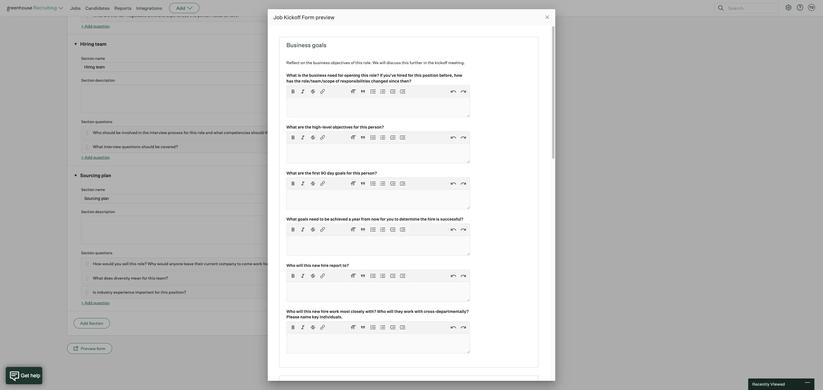 Task type: describe. For each thing, give the bounding box(es) containing it.
section
[[459, 173, 473, 178]]

will right the with?
[[387, 309, 394, 314]]

section inside button
[[89, 321, 103, 326]]

candidates link
[[85, 5, 110, 11]]

add up hiring
[[85, 24, 93, 28]]

company
[[219, 261, 236, 266]]

the left high-
[[305, 125, 312, 129]]

further
[[410, 60, 423, 65]]

0 vertical spatial they
[[265, 130, 273, 135]]

what for what interview questions should be covered?
[[93, 144, 103, 149]]

questions for hiring team
[[95, 119, 113, 124]]

they inside the who will this new hire work most closely with? who will they work with cross-departmentally? please name key individuals.
[[395, 309, 403, 314]]

section description for plan
[[81, 210, 115, 214]]

hiring
[[80, 41, 94, 47]]

what goals need to be achieved a year from now for you to determine the hire is successful?
[[287, 217, 464, 222]]

recently viewed
[[753, 382, 786, 387]]

reports
[[114, 5, 132, 11]]

role/team/scope
[[302, 78, 335, 83]]

skills
[[148, 13, 157, 18]]

with?
[[366, 309, 376, 314]]

job kickoff form preview dialog
[[268, 9, 556, 390]]

0 vertical spatial objectives
[[331, 60, 350, 65]]

are for first
[[298, 171, 304, 176]]

level
[[323, 125, 332, 129]]

closely
[[351, 309, 365, 314]]

reflect
[[287, 60, 300, 65]]

new for work
[[312, 309, 320, 314]]

name inside the who will this new hire work most closely with? who will they work with cross-departmentally? please name key individuals.
[[301, 315, 311, 320]]

form for send form
[[470, 346, 479, 351]]

0 vertical spatial person?
[[368, 125, 384, 129]]

we
[[373, 60, 379, 65]]

come
[[242, 261, 252, 266]]

from
[[361, 217, 371, 222]]

1 + add question from the top
[[81, 24, 110, 28]]

jobs
[[70, 5, 81, 11]]

business
[[287, 41, 311, 49]]

has
[[287, 78, 294, 83]]

name for plan
[[95, 188, 105, 192]]

how
[[454, 73, 463, 78]]

needs
[[212, 13, 223, 18]]

add section button
[[74, 318, 110, 329]]

determine
[[400, 217, 420, 222]]

2 would from the left
[[157, 261, 169, 266]]

0 vertical spatial be
[[116, 130, 121, 135]]

job for job info
[[287, 380, 297, 388]]

the right "determine"
[[421, 217, 427, 222]]

Section description text field
[[81, 216, 276, 245]]

position
[[423, 73, 439, 78]]

plan
[[101, 173, 111, 178]]

if
[[380, 73, 383, 78]]

1 vertical spatial is
[[437, 217, 440, 222]]

business goals
[[287, 41, 327, 49]]

what are the first 90 day goals for this person?
[[287, 171, 377, 176]]

to left come
[[237, 261, 241, 266]]

configure image
[[786, 4, 793, 11]]

the right the has
[[295, 78, 301, 83]]

cross-
[[424, 309, 437, 314]]

what for what is the business need for opening this role? if you've hired for this position before, how has the role/team/scope of responsibilities changed since then?
[[287, 73, 297, 78]]

1 vertical spatial interview
[[104, 144, 121, 149]]

0 vertical spatial hire
[[428, 217, 436, 222]]

with
[[415, 309, 423, 314]]

kickoff
[[435, 60, 448, 65]]

send form button
[[453, 344, 486, 354]]

remove section button
[[432, 171, 478, 180]]

you've
[[384, 73, 396, 78]]

leave
[[184, 261, 194, 266]]

meeting.
[[449, 60, 465, 65]]

what are the high-level objectives for this person?
[[287, 125, 384, 129]]

jobs link
[[70, 5, 81, 11]]

then?
[[401, 78, 412, 83]]

questions for sourcing plan
[[95, 251, 113, 255]]

section questions for sourcing
[[81, 251, 113, 255]]

1 horizontal spatial work
[[330, 309, 340, 314]]

who for who will this new hire work most closely with? who will they work with cross-departmentally? please name key individuals.
[[287, 309, 296, 314]]

0 horizontal spatial and
[[158, 13, 165, 18]]

2 horizontal spatial goals
[[335, 171, 346, 176]]

involved
[[122, 130, 138, 135]]

need inside what is the business need for opening this role? if you've hired for this position before, how has the role/team/scope of responsibilities changed since then?
[[328, 73, 337, 78]]

what
[[214, 130, 223, 135]]

remove section
[[443, 173, 473, 178]]

what for what does diversity mean for this team?
[[93, 276, 103, 281]]

td
[[810, 5, 815, 9]]

will right we
[[380, 60, 386, 65]]

be for what goals need to be achieved a year from now for you to determine the hire is successful?
[[325, 217, 330, 222]]

description for plan
[[95, 210, 115, 214]]

assess?
[[274, 130, 289, 135]]

negotiable
[[127, 13, 147, 18]]

description for team
[[95, 78, 115, 83]]

preview form button
[[67, 344, 112, 354]]

of inside what is the business need for opening this role? if you've hired for this position before, how has the role/team/scope of responsibilities changed since then?
[[336, 78, 340, 83]]

add section
[[80, 321, 103, 326]]

integrations
[[136, 5, 162, 11]]

who will this new hire work most closely with? who will they work with cross-departmentally? please name key individuals.
[[287, 309, 469, 320]]

edit image for what does diversity mean for this team?
[[459, 276, 464, 281]]

td button
[[808, 3, 817, 12]]

2 edit image from the top
[[459, 130, 464, 135]]

1 horizontal spatial should
[[142, 144, 154, 149]]

experiences
[[166, 13, 189, 18]]

what for what are the high-level objectives for this person?
[[287, 125, 297, 129]]

reports link
[[114, 5, 132, 11]]

in inside job kickoff form preview 'dialog'
[[424, 60, 427, 65]]

who should be involved in the interview process for this role and what competencies should they assess?
[[93, 130, 289, 135]]

experience
[[114, 290, 134, 295]]

2 horizontal spatial work
[[404, 309, 414, 314]]

goals for what
[[298, 217, 309, 222]]

0 horizontal spatial need
[[309, 217, 319, 222]]

the left non-
[[111, 13, 117, 18]]

process
[[168, 130, 183, 135]]

first
[[312, 171, 320, 176]]

90
[[321, 171, 327, 176]]

form for preview form
[[97, 346, 106, 351]]

kickoff
[[284, 14, 301, 20]]

question for plan
[[93, 301, 110, 306]]

send form
[[460, 346, 479, 351]]

Section name text field
[[81, 63, 276, 72]]

the right on
[[306, 60, 313, 65]]

hire for to?
[[321, 263, 329, 268]]

+ add question for sourcing
[[81, 301, 110, 306]]

who will this new hire report to?
[[287, 263, 349, 268]]

non-
[[118, 13, 127, 18]]

what does diversity mean for this team?
[[93, 276, 168, 281]]

what are the non-negotiable skills and experiences this person needs to have?
[[93, 13, 240, 18]]

are for non-
[[104, 13, 110, 18]]

1 would from the left
[[102, 261, 114, 266]]

anyone
[[169, 261, 183, 266]]

1 horizontal spatial role?
[[287, 261, 296, 266]]

current
[[204, 261, 218, 266]]

1 edit image from the top
[[459, 0, 464, 4]]

their
[[195, 261, 203, 266]]

1 question from the top
[[93, 24, 110, 28]]

a
[[349, 217, 351, 222]]

individuals.
[[320, 315, 343, 320]]

does
[[104, 276, 113, 281]]

viewed
[[771, 382, 786, 387]]

form
[[302, 14, 315, 20]]



Task type: locate. For each thing, give the bounding box(es) containing it.
2 + from the top
[[81, 155, 84, 160]]

1 section description from the top
[[81, 78, 115, 83]]

to?
[[343, 263, 349, 268]]

1 horizontal spatial need
[[328, 73, 337, 78]]

2 form from the left
[[470, 346, 479, 351]]

person
[[198, 13, 211, 18]]

1 section questions from the top
[[81, 119, 113, 124]]

1 vertical spatial hire
[[321, 263, 329, 268]]

1 horizontal spatial goals
[[312, 41, 327, 49]]

1 vertical spatial +
[[81, 155, 84, 160]]

is
[[93, 290, 96, 295]]

0 vertical spatial question
[[93, 24, 110, 28]]

1 vertical spatial are
[[298, 125, 304, 129]]

question down industry
[[93, 301, 110, 306]]

recently
[[753, 382, 770, 387]]

0 horizontal spatial work
[[253, 261, 263, 266]]

0 vertical spatial need
[[328, 73, 337, 78]]

section
[[81, 56, 94, 61], [81, 78, 94, 83], [81, 119, 94, 124], [81, 188, 94, 192], [81, 210, 94, 214], [81, 251, 94, 255], [89, 321, 103, 326]]

section name
[[81, 56, 105, 61], [81, 188, 105, 192]]

changed
[[371, 78, 388, 83]]

diversity
[[114, 276, 130, 281]]

job
[[274, 14, 283, 20], [287, 380, 297, 388]]

1 vertical spatial section questions
[[81, 251, 113, 255]]

what inside what is the business need for opening this role? if you've hired for this position before, how has the role/team/scope of responsibilities changed since then?
[[287, 73, 297, 78]]

you left sell at the left of page
[[115, 261, 121, 266]]

3 + add question from the top
[[81, 301, 110, 306]]

preview form
[[81, 346, 106, 351]]

hire inside the who will this new hire work most closely with? who will they work with cross-departmentally? please name key individuals.
[[321, 309, 329, 314]]

2 vertical spatial +
[[81, 301, 84, 306]]

2 horizontal spatial in
[[424, 60, 427, 65]]

0 vertical spatial job
[[274, 14, 283, 20]]

2 vertical spatial hire
[[321, 309, 329, 314]]

objectives
[[331, 60, 350, 65], [333, 125, 353, 129]]

you right now
[[387, 217, 394, 222]]

3 question from the top
[[93, 301, 110, 306]]

+ add question down the is
[[81, 301, 110, 306]]

hire left successful?
[[428, 217, 436, 222]]

0 horizontal spatial be
[[116, 130, 121, 135]]

name left the key
[[301, 315, 311, 320]]

2 section name from the top
[[81, 188, 105, 192]]

should right competencies
[[251, 130, 264, 135]]

2 vertical spatial goals
[[298, 217, 309, 222]]

new left report
[[312, 263, 320, 268]]

form
[[97, 346, 106, 351], [470, 346, 479, 351]]

0 horizontal spatial of
[[336, 78, 340, 83]]

1 vertical spatial in
[[138, 130, 142, 135]]

how
[[93, 261, 102, 266]]

2 horizontal spatial role?
[[370, 73, 379, 78]]

1 vertical spatial need
[[309, 217, 319, 222]]

0 horizontal spatial form
[[97, 346, 106, 351]]

they left assess?
[[265, 130, 273, 135]]

what is the business need for opening this role? if you've hired for this position before, how has the role/team/scope of responsibilities changed since then?
[[287, 73, 463, 83]]

3 + add question link from the top
[[81, 301, 110, 306]]

goals
[[312, 41, 327, 49], [335, 171, 346, 176], [298, 217, 309, 222]]

preview
[[316, 14, 335, 20]]

most
[[340, 309, 350, 314]]

question for team
[[93, 155, 110, 160]]

work right come
[[253, 261, 263, 266]]

1 horizontal spatial would
[[157, 261, 169, 266]]

hire left report
[[321, 263, 329, 268]]

sell
[[122, 261, 129, 266]]

send
[[460, 346, 469, 351]]

role.
[[364, 60, 372, 65]]

+ add question link
[[81, 24, 110, 28], [81, 155, 110, 160], [81, 301, 110, 306]]

important
[[135, 290, 154, 295]]

in right further
[[424, 60, 427, 65]]

form right send
[[470, 346, 479, 351]]

0 horizontal spatial is
[[298, 73, 301, 78]]

and right role
[[206, 130, 213, 135]]

2 vertical spatial in
[[275, 261, 278, 266]]

0 vertical spatial edit image
[[459, 0, 464, 4]]

who
[[93, 130, 102, 135], [287, 263, 296, 268], [287, 309, 296, 314], [377, 309, 386, 314]]

what for what are the non-negotiable skills and experiences this person needs to have?
[[93, 13, 103, 18]]

1 horizontal spatial of
[[351, 60, 355, 65]]

1 horizontal spatial is
[[437, 217, 440, 222]]

is industry experience important for this position?
[[93, 290, 186, 295]]

what interview questions should be covered?
[[93, 144, 178, 149]]

why
[[148, 261, 156, 266]]

1 vertical spatial job
[[287, 380, 297, 388]]

1 section name from the top
[[81, 56, 105, 61]]

Search text field
[[727, 4, 774, 12]]

0 vertical spatial you
[[387, 217, 394, 222]]

add inside popup button
[[176, 5, 185, 11]]

work up individuals.
[[330, 309, 340, 314]]

and
[[158, 13, 165, 18], [206, 130, 213, 135]]

+ add question link down the is
[[81, 301, 110, 306]]

greenhouse recruiting image
[[7, 5, 59, 12]]

0 horizontal spatial in
[[138, 130, 142, 135]]

1 vertical spatial objectives
[[333, 125, 353, 129]]

please
[[287, 315, 300, 320]]

1 vertical spatial + add question link
[[81, 155, 110, 160]]

you inside job kickoff form preview 'dialog'
[[387, 217, 394, 222]]

0 vertical spatial are
[[104, 13, 110, 18]]

in right involved
[[138, 130, 142, 135]]

2 vertical spatial questions
[[95, 251, 113, 255]]

0 vertical spatial in
[[424, 60, 427, 65]]

+ add question
[[81, 24, 110, 28], [81, 155, 110, 160], [81, 301, 110, 306]]

on
[[301, 60, 306, 65]]

how would you sell this role? why would anyone leave their current company to come work for us in this role?
[[93, 261, 296, 266]]

add up add section
[[85, 301, 93, 306]]

be left involved
[[116, 130, 121, 135]]

should left covered?
[[142, 144, 154, 149]]

0 horizontal spatial goals
[[298, 217, 309, 222]]

are for high-
[[298, 125, 304, 129]]

section name for hiring
[[81, 56, 105, 61]]

would right 'why'
[[157, 261, 169, 266]]

business for need
[[309, 73, 327, 78]]

objectives up opening
[[331, 60, 350, 65]]

Section description text field
[[81, 85, 276, 113]]

1 horizontal spatial interview
[[150, 130, 167, 135]]

this
[[190, 13, 197, 18], [356, 60, 363, 65], [402, 60, 409, 65], [361, 73, 369, 78], [415, 73, 422, 78], [360, 125, 368, 129], [190, 130, 197, 135], [353, 171, 361, 176], [130, 261, 137, 266], [279, 261, 286, 266], [304, 263, 311, 268], [148, 276, 155, 281], [161, 290, 168, 295], [304, 309, 311, 314]]

new up the key
[[312, 309, 320, 314]]

1 vertical spatial business
[[309, 73, 327, 78]]

+ add question for hiring
[[81, 155, 110, 160]]

be left achieved
[[325, 217, 330, 222]]

add up preview
[[80, 321, 88, 326]]

who for who will this new hire report to?
[[287, 263, 296, 268]]

+ up add section
[[81, 301, 84, 306]]

for
[[338, 73, 344, 78], [408, 73, 414, 78], [354, 125, 359, 129], [184, 130, 189, 135], [347, 171, 352, 176], [381, 217, 386, 222], [263, 261, 269, 266], [142, 276, 148, 281], [155, 290, 160, 295]]

job kickoff form preview
[[274, 14, 335, 20]]

0 vertical spatial new
[[312, 263, 320, 268]]

new for report
[[312, 263, 320, 268]]

remove
[[443, 173, 458, 178]]

edit image
[[459, 13, 464, 18], [459, 276, 464, 281]]

objectives right level
[[333, 125, 353, 129]]

job info
[[287, 380, 308, 388]]

1 vertical spatial name
[[95, 188, 105, 192]]

hire for most
[[321, 309, 329, 314]]

0 vertical spatial name
[[95, 56, 105, 61]]

hire
[[428, 217, 436, 222], [321, 263, 329, 268], [321, 309, 329, 314]]

edit image
[[459, 0, 464, 4], [459, 130, 464, 135]]

2 horizontal spatial be
[[325, 217, 330, 222]]

will right us
[[296, 263, 303, 268]]

they left the with
[[395, 309, 403, 314]]

add button
[[169, 3, 200, 13]]

+ add question up sourcing plan
[[81, 155, 110, 160]]

1 new from the top
[[312, 263, 320, 268]]

mean
[[131, 276, 142, 281]]

1 edit image from the top
[[459, 13, 464, 18]]

to
[[224, 13, 228, 18], [320, 217, 324, 222], [395, 217, 399, 222], [237, 261, 241, 266]]

sourcing
[[80, 173, 101, 178]]

will up please
[[296, 309, 303, 314]]

+ for sourcing
[[81, 301, 84, 306]]

0 vertical spatial section description
[[81, 78, 115, 83]]

+ add question link for sourcing
[[81, 301, 110, 306]]

section questions for hiring
[[81, 119, 113, 124]]

0 vertical spatial +
[[81, 24, 84, 28]]

have?
[[229, 13, 240, 18]]

2 new from the top
[[312, 309, 320, 314]]

2 + add question from the top
[[81, 155, 110, 160]]

this inside the who will this new hire work most closely with? who will they work with cross-departmentally? please name key individuals.
[[304, 309, 311, 314]]

of up opening
[[351, 60, 355, 65]]

of left responsibilities
[[336, 78, 340, 83]]

business inside what is the business need for opening this role? if you've hired for this position before, how has the role/team/scope of responsibilities changed since then?
[[309, 73, 327, 78]]

1 vertical spatial new
[[312, 309, 320, 314]]

edit image for what are the non-negotiable skills and experiences this person needs to have?
[[459, 13, 464, 18]]

now
[[372, 217, 380, 222]]

role? left if
[[370, 73, 379, 78]]

1 vertical spatial person?
[[361, 171, 377, 176]]

the left kickoff on the top right of the page
[[428, 60, 434, 65]]

before,
[[440, 73, 454, 78]]

section description
[[81, 78, 115, 83], [81, 210, 115, 214]]

1 vertical spatial you
[[115, 261, 121, 266]]

2 vertical spatial are
[[298, 171, 304, 176]]

1 + from the top
[[81, 24, 84, 28]]

be
[[116, 130, 121, 135], [155, 144, 160, 149], [325, 217, 330, 222]]

add up experiences at the left
[[176, 5, 185, 11]]

0 vertical spatial and
[[158, 13, 165, 18]]

should left involved
[[103, 130, 115, 135]]

0 horizontal spatial you
[[115, 261, 121, 266]]

0 vertical spatial edit image
[[459, 13, 464, 18]]

1 vertical spatial + add question
[[81, 155, 110, 160]]

is inside what is the business need for opening this role? if you've hired for this position before, how has the role/team/scope of responsibilities changed since then?
[[298, 73, 301, 78]]

name down sourcing plan
[[95, 188, 105, 192]]

since
[[389, 78, 400, 83]]

1 vertical spatial goals
[[335, 171, 346, 176]]

Section name text field
[[81, 194, 276, 203]]

new inside the who will this new hire work most closely with? who will they work with cross-departmentally? please name key individuals.
[[312, 309, 320, 314]]

2 question from the top
[[93, 155, 110, 160]]

0 horizontal spatial role?
[[138, 261, 147, 266]]

us
[[269, 261, 274, 266]]

0 vertical spatial business
[[313, 60, 330, 65]]

1 horizontal spatial they
[[395, 309, 403, 314]]

0 horizontal spatial would
[[102, 261, 114, 266]]

will
[[380, 60, 386, 65], [296, 263, 303, 268], [296, 309, 303, 314], [387, 309, 394, 314]]

what for what are the first 90 day goals for this person?
[[287, 171, 297, 176]]

+ add question link up sourcing plan
[[81, 155, 110, 160]]

1 vertical spatial edit image
[[459, 130, 464, 135]]

1 horizontal spatial in
[[275, 261, 278, 266]]

are
[[104, 13, 110, 18], [298, 125, 304, 129], [298, 171, 304, 176]]

the right involved
[[143, 130, 149, 135]]

and right skills at the top left of the page
[[158, 13, 165, 18]]

description
[[95, 78, 115, 83], [95, 210, 115, 214]]

section name for sourcing
[[81, 188, 105, 192]]

need up the role/team/scope
[[328, 73, 337, 78]]

business
[[313, 60, 330, 65], [309, 73, 327, 78]]

1 horizontal spatial job
[[287, 380, 297, 388]]

add
[[176, 5, 185, 11], [85, 24, 93, 28], [85, 155, 93, 160], [85, 301, 93, 306], [80, 321, 88, 326]]

2 description from the top
[[95, 210, 115, 214]]

question up plan
[[93, 155, 110, 160]]

2 horizontal spatial should
[[251, 130, 264, 135]]

be inside job kickoff form preview 'dialog'
[[325, 217, 330, 222]]

2 section questions from the top
[[81, 251, 113, 255]]

is left successful?
[[437, 217, 440, 222]]

1 horizontal spatial form
[[470, 346, 479, 351]]

form right preview
[[97, 346, 106, 351]]

what for what goals need to be achieved a year from now for you to determine the hire is successful?
[[287, 217, 297, 222]]

year
[[352, 217, 361, 222]]

goals for business
[[312, 41, 327, 49]]

would right how
[[102, 261, 114, 266]]

who for who should be involved in the interview process for this role and what competencies should they assess?
[[93, 130, 102, 135]]

hired
[[397, 73, 408, 78]]

are left high-
[[298, 125, 304, 129]]

role?
[[370, 73, 379, 78], [138, 261, 147, 266], [287, 261, 296, 266]]

1 + add question link from the top
[[81, 24, 110, 28]]

be left covered?
[[155, 144, 160, 149]]

industry
[[97, 290, 113, 295]]

0 vertical spatial section name
[[81, 56, 105, 61]]

2 edit image from the top
[[459, 276, 464, 281]]

the down on
[[302, 73, 309, 78]]

role? inside what is the business need for opening this role? if you've hired for this position before, how has the role/team/scope of responsibilities changed since then?
[[370, 73, 379, 78]]

2 vertical spatial + add question
[[81, 301, 110, 306]]

1 form from the left
[[97, 346, 106, 351]]

new
[[312, 263, 320, 268], [312, 309, 320, 314]]

role? left 'why'
[[138, 261, 147, 266]]

section name down sourcing plan
[[81, 188, 105, 192]]

questions
[[95, 119, 113, 124], [122, 144, 141, 149], [95, 251, 113, 255]]

0 horizontal spatial interview
[[104, 144, 121, 149]]

1 horizontal spatial and
[[206, 130, 213, 135]]

successful?
[[441, 217, 464, 222]]

achieved
[[330, 217, 348, 222]]

+ add question link down candidates
[[81, 24, 110, 28]]

of
[[351, 60, 355, 65], [336, 78, 340, 83]]

job left "info" at left
[[287, 380, 297, 388]]

0 vertical spatial + add question
[[81, 24, 110, 28]]

section questions
[[81, 119, 113, 124], [81, 251, 113, 255]]

0 vertical spatial of
[[351, 60, 355, 65]]

1 vertical spatial be
[[155, 144, 160, 149]]

1 horizontal spatial you
[[387, 217, 394, 222]]

role? right us
[[287, 261, 296, 266]]

+ add question down candidates
[[81, 24, 110, 28]]

question up team
[[93, 24, 110, 28]]

+ for hiring
[[81, 155, 84, 160]]

are down candidates
[[104, 13, 110, 18]]

1 vertical spatial questions
[[122, 144, 141, 149]]

0 vertical spatial section questions
[[81, 119, 113, 124]]

need left achieved
[[309, 217, 319, 222]]

job left "kickoff" in the top of the page
[[274, 14, 283, 20]]

0 horizontal spatial they
[[265, 130, 273, 135]]

1 vertical spatial description
[[95, 210, 115, 214]]

0 horizontal spatial should
[[103, 130, 115, 135]]

is down on
[[298, 73, 301, 78]]

position?
[[169, 290, 186, 295]]

hiring team
[[80, 41, 107, 47]]

day
[[327, 171, 335, 176]]

1 vertical spatial they
[[395, 309, 403, 314]]

section name down hiring team
[[81, 56, 105, 61]]

0 vertical spatial interview
[[150, 130, 167, 135]]

team?
[[156, 276, 168, 281]]

+ up hiring
[[81, 24, 84, 28]]

+ up the sourcing
[[81, 155, 84, 160]]

1 vertical spatial and
[[206, 130, 213, 135]]

opening
[[345, 73, 361, 78]]

1 vertical spatial question
[[93, 155, 110, 160]]

work left the with
[[404, 309, 414, 314]]

the left first
[[305, 171, 312, 176]]

covered?
[[161, 144, 178, 149]]

3 + from the top
[[81, 301, 84, 306]]

section description for team
[[81, 78, 115, 83]]

are left first
[[298, 171, 304, 176]]

name down team
[[95, 56, 105, 61]]

job for job kickoff form preview
[[274, 14, 283, 20]]

is
[[298, 73, 301, 78], [437, 217, 440, 222]]

0 vertical spatial is
[[298, 73, 301, 78]]

add inside button
[[80, 321, 88, 326]]

to left "determine"
[[395, 217, 399, 222]]

name for team
[[95, 56, 105, 61]]

responsibilities
[[340, 78, 371, 83]]

2 vertical spatial question
[[93, 301, 110, 306]]

business for objectives
[[313, 60, 330, 65]]

report
[[330, 263, 342, 268]]

1 description from the top
[[95, 78, 115, 83]]

1 vertical spatial section description
[[81, 210, 115, 214]]

1 vertical spatial section name
[[81, 188, 105, 192]]

in right us
[[275, 261, 278, 266]]

2 vertical spatial + add question link
[[81, 301, 110, 306]]

candidates
[[85, 5, 110, 11]]

to left achieved
[[320, 217, 324, 222]]

person?
[[368, 125, 384, 129], [361, 171, 377, 176]]

0 vertical spatial questions
[[95, 119, 113, 124]]

add up the sourcing
[[85, 155, 93, 160]]

0 vertical spatial + add question link
[[81, 24, 110, 28]]

2 vertical spatial name
[[301, 315, 311, 320]]

0 vertical spatial goals
[[312, 41, 327, 49]]

+ add question link for hiring
[[81, 155, 110, 160]]

2 + add question link from the top
[[81, 155, 110, 160]]

key
[[312, 315, 319, 320]]

hire up individuals.
[[321, 309, 329, 314]]

1 horizontal spatial be
[[155, 144, 160, 149]]

to left the have? on the left top of the page
[[224, 13, 228, 18]]

be for what interview questions should be covered?
[[155, 144, 160, 149]]

2 section description from the top
[[81, 210, 115, 214]]



Task type: vqa. For each thing, say whether or not it's contained in the screenshot.
ADD SECTION "Button"
yes



